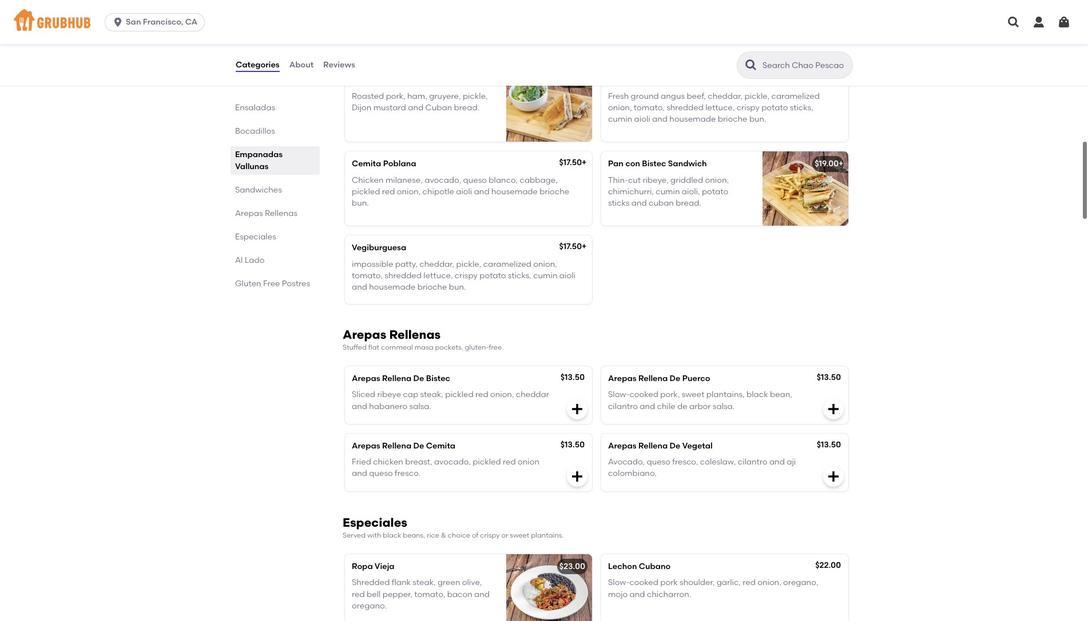 Task type: describe. For each thing, give the bounding box(es) containing it.
svg image inside main navigation navigation
[[1032, 15, 1046, 29]]

$13.50 for slow-cooked pork, sweet plantains, black bean, cilantro and chile de arbor salsa.
[[817, 372, 841, 382]]

cuban
[[425, 102, 452, 112]]

pork, inside roasted pork, ham, gruyere, pickle, dijon mustard and cuban bread.
[[386, 90, 405, 100]]

free.
[[489, 342, 504, 350]]

aji
[[787, 457, 796, 466]]

sweet inside slow-cooked pork, sweet plantains, black bean, cilantro and chile de arbor salsa.
[[682, 389, 705, 399]]

chimichurri,
[[608, 186, 654, 196]]

arepas for arepas rellena de puerco
[[608, 373, 637, 383]]

francisco,
[[143, 17, 183, 27]]

hamburguesa
[[608, 74, 664, 84]]

cumin inside impossible patty, cheddar, pickle, caramelized onion, tomato, shredded lettuce, crispy potato sticks, cumin aioli and housemade brioche bun.
[[533, 270, 558, 280]]

rellena for queso
[[638, 440, 668, 450]]

salsa. inside sliced ribeye cap steak, pickled red onion, cheddar and habanero salsa.
[[409, 401, 431, 411]]

cheddar, inside impossible patty, cheddar, pickle, caramelized onion, tomato, shredded lettuce, crispy potato sticks, cumin aioli and housemade brioche bun.
[[420, 258, 454, 268]]

garlic,
[[717, 578, 741, 587]]

$16.50 +
[[814, 73, 843, 83]]

milanese,
[[386, 174, 423, 184]]

ribeye,
[[643, 174, 669, 184]]

plantains.
[[531, 531, 564, 539]]

ribeye
[[377, 389, 401, 399]]

beans,
[[403, 531, 425, 539]]

+ for fresh ground angus beef, cheddar, pickle, caramelized onion, tomato, shredded lettuce, crispy potato sticks, cumin aioli and housemade brioche bun.
[[838, 73, 843, 83]]

rellenas for arepas rellenas stuffed flat cornmeal masa pockets, gluten-free.
[[389, 326, 441, 341]]

$17.50 for impossible patty, cheddar, pickle, caramelized onion, tomato, shredded lettuce, crispy potato sticks, cumin aioli and housemade brioche bun.
[[559, 241, 582, 251]]

shredded flank steak, green olive, red bell pepper, tomato, bacon and oregano.
[[352, 578, 490, 610]]

habanero
[[369, 401, 408, 411]]

chicharron.
[[647, 589, 691, 599]]

bread. inside the thin-cut ribeye, griddled onion, chimichurri, cumin aioli, potato sticks and cuban bread.
[[676, 198, 701, 207]]

1 vertical spatial sandwich
[[668, 158, 707, 168]]

0 horizontal spatial bistec
[[426, 373, 450, 383]]

gluten-
[[465, 342, 489, 350]]

$17.50 + for impossible patty, cheddar, pickle, caramelized onion, tomato, shredded lettuce, crispy potato sticks, cumin aioli and housemade brioche bun.
[[559, 241, 587, 251]]

queso inside avocado, queso fresco, coleslaw, cilantro and aji colombiano.
[[647, 457, 671, 466]]

empanadas vallunas
[[235, 150, 283, 172]]

pan
[[608, 158, 624, 168]]

free
[[263, 279, 280, 289]]

san francisco, ca button
[[105, 13, 209, 31]]

brioche inside impossible patty, cheddar, pickle, caramelized onion, tomato, shredded lettuce, crispy potato sticks, cumin aioli and housemade brioche bun.
[[417, 282, 447, 291]]

al
[[235, 256, 243, 265]]

bun. inside impossible patty, cheddar, pickle, caramelized onion, tomato, shredded lettuce, crispy potato sticks, cumin aioli and housemade brioche bun.
[[449, 282, 466, 291]]

pickle, inside roasted pork, ham, gruyere, pickle, dijon mustard and cuban bread.
[[463, 90, 488, 100]]

sliced
[[352, 389, 375, 399]]

reviews button
[[323, 45, 356, 86]]

$13.50 for avocado, queso fresco, coleslaw, cilantro and aji colombiano.
[[817, 439, 841, 449]]

lettuce, inside impossible patty, cheddar, pickle, caramelized onion, tomato, shredded lettuce, crispy potato sticks, cumin aioli and housemade brioche bun.
[[424, 270, 453, 280]]

cilantro inside slow-cooked pork, sweet plantains, black bean, cilantro and chile de arbor salsa.
[[608, 401, 638, 411]]

and inside sliced ribeye cap steak, pickled red onion, cheddar and habanero salsa.
[[352, 401, 367, 411]]

$17.50 for chicken milanese, avocado, queso blanco, cabbage, pickled red onion, chipotle aioli and housemade brioche bun.
[[559, 157, 582, 167]]

sandwiches for sandwiches served with papas fritas.
[[343, 28, 415, 42]]

black inside slow-cooked pork, sweet plantains, black bean, cilantro and chile de arbor salsa.
[[747, 389, 768, 399]]

rellena for cooked
[[638, 373, 668, 383]]

$16.50
[[814, 73, 838, 83]]

or
[[501, 531, 508, 539]]

mojo
[[608, 589, 628, 599]]

pickled for arepas rellena de cemita
[[473, 457, 501, 466]]

served for sandwiches
[[343, 44, 366, 52]]

shredded inside fresh ground angus beef, cheddar, pickle, caramelized onion, tomato, shredded lettuce, crispy potato sticks, cumin aioli and housemade brioche bun.
[[667, 102, 704, 112]]

aioli inside fresh ground angus beef, cheddar, pickle, caramelized onion, tomato, shredded lettuce, crispy potato sticks, cumin aioli and housemade brioche bun.
[[634, 113, 650, 123]]

sandwiches for sandwiches
[[235, 185, 282, 195]]

lechon
[[608, 561, 637, 571]]

potato inside impossible patty, cheddar, pickle, caramelized onion, tomato, shredded lettuce, crispy potato sticks, cumin aioli and housemade brioche bun.
[[480, 270, 506, 280]]

cemita poblana
[[352, 158, 416, 168]]

arepas for arepas rellena de vegetal
[[608, 440, 637, 450]]

onion, inside fresh ground angus beef, cheddar, pickle, caramelized onion, tomato, shredded lettuce, crispy potato sticks, cumin aioli and housemade brioche bun.
[[608, 102, 632, 112]]

main navigation navigation
[[0, 0, 1088, 45]]

arepas rellena de bistec
[[352, 373, 450, 383]]

and inside fried chicken breast, avocado, pickled red onion and queso fresco.
[[352, 468, 367, 478]]

housemade inside impossible patty, cheddar, pickle, caramelized onion, tomato, shredded lettuce, crispy potato sticks, cumin aioli and housemade brioche bun.
[[369, 282, 416, 291]]

mustard
[[373, 102, 406, 112]]

housemade inside fresh ground angus beef, cheddar, pickle, caramelized onion, tomato, shredded lettuce, crispy potato sticks, cumin aioli and housemade brioche bun.
[[670, 113, 716, 123]]

$13.50 for sliced ribeye cap steak, pickled red onion, cheddar and habanero salsa.
[[561, 372, 585, 382]]

rice
[[427, 531, 439, 539]]

pork, inside slow-cooked pork, sweet plantains, black bean, cilantro and chile de arbor salsa.
[[660, 389, 680, 399]]

aioli inside impossible patty, cheddar, pickle, caramelized onion, tomato, shredded lettuce, crispy potato sticks, cumin aioli and housemade brioche bun.
[[559, 270, 576, 280]]

plantains,
[[706, 389, 745, 399]]

tomato, inside impossible patty, cheddar, pickle, caramelized onion, tomato, shredded lettuce, crispy potato sticks, cumin aioli and housemade brioche bun.
[[352, 270, 383, 280]]

onion, inside slow-cooked pork shoulder, garlic, red onion, oregano, mojo and chicharron.
[[758, 578, 781, 587]]

salsa. inside slow-cooked pork, sweet plantains, black bean, cilantro and chile de arbor salsa.
[[713, 401, 735, 411]]

fresco,
[[672, 457, 698, 466]]

poblana
[[383, 158, 416, 168]]

ropa vieja image
[[506, 554, 592, 622]]

shoulder,
[[680, 578, 715, 587]]

empanadas
[[235, 150, 283, 160]]

especiales for especiales
[[235, 232, 276, 242]]

al lado
[[235, 256, 265, 265]]

search icon image
[[744, 58, 758, 72]]

and inside slow-cooked pork shoulder, garlic, red onion, oregano, mojo and chicharron.
[[630, 589, 645, 599]]

0 vertical spatial $17.50 +
[[560, 74, 587, 84]]

roasted pork, ham, gruyere, pickle, dijon mustard and cuban bread.
[[352, 90, 488, 112]]

arepas rellena de vegetal
[[608, 440, 713, 450]]

1 horizontal spatial bistec
[[642, 158, 666, 168]]

0 vertical spatial sandwich
[[386, 74, 424, 84]]

onion, inside sliced ribeye cap steak, pickled red onion, cheddar and habanero salsa.
[[490, 389, 514, 399]]

reviews
[[323, 60, 355, 70]]

gluten
[[235, 279, 261, 289]]

tomato, for ropa vieja
[[414, 589, 445, 599]]

chipotle
[[423, 186, 454, 196]]

caramelized inside impossible patty, cheddar, pickle, caramelized onion, tomato, shredded lettuce, crispy potato sticks, cumin aioli and housemade brioche bun.
[[483, 258, 532, 268]]

slow-cooked pork shoulder, garlic, red onion, oregano, mojo and chicharron.
[[608, 578, 818, 599]]

rellenas for arepas rellenas
[[265, 209, 297, 219]]

bean,
[[770, 389, 792, 399]]

de
[[677, 401, 688, 411]]

pickled for arepas rellena de bistec
[[445, 389, 474, 399]]

impossible patty, cheddar, pickle, caramelized onion, tomato, shredded lettuce, crispy potato sticks, cumin aioli and housemade brioche bun.
[[352, 258, 576, 291]]

ropa vieja
[[352, 561, 395, 571]]

arepas for arepas rellena de cemita
[[352, 440, 380, 450]]

de for vegetal
[[670, 440, 681, 450]]

red for and
[[352, 589, 365, 599]]

slow- for slow-cooked pork, sweet plantains, black bean, cilantro and chile de arbor salsa.
[[608, 389, 630, 399]]

rellena for chicken
[[382, 440, 412, 450]]

stuffed
[[343, 342, 367, 350]]

queso inside fried chicken breast, avocado, pickled red onion and queso fresco.
[[369, 468, 393, 478]]

arepas inside arepas rellenas stuffed flat cornmeal masa pockets, gluten-free.
[[343, 326, 386, 341]]

0 vertical spatial cubano
[[352, 74, 384, 84]]

beef,
[[687, 90, 706, 100]]

$19.00
[[815, 158, 839, 168]]

ham,
[[407, 90, 427, 100]]

breast,
[[405, 457, 432, 466]]

avocado, inside chicken milanese, avocado, queso blanco, cabbage, pickled red onion, chipotle aioli and housemade brioche bun.
[[425, 174, 461, 184]]

tomato, for hamburguesa
[[634, 102, 665, 112]]

vallunas
[[235, 162, 269, 172]]

especiales for especiales served with black beans, rice & choice of crispy or sweet plantains.
[[343, 515, 407, 529]]

angus
[[661, 90, 685, 100]]

bacon
[[447, 589, 472, 599]]

cooked for and
[[630, 578, 658, 587]]

red for chicharron.
[[743, 578, 756, 587]]

sandwiches served with papas fritas.
[[343, 28, 424, 52]]

slow-cooked pork, sweet plantains, black bean, cilantro and chile de arbor salsa.
[[608, 389, 792, 411]]

roasted
[[352, 90, 384, 100]]

especiales served with black beans, rice & choice of crispy or sweet plantains.
[[343, 515, 564, 539]]

aioli inside chicken milanese, avocado, queso blanco, cabbage, pickled red onion, chipotle aioli and housemade brioche bun.
[[456, 186, 472, 196]]

thin-
[[608, 174, 628, 184]]

puerco
[[682, 373, 710, 383]]

cornmeal
[[381, 342, 413, 350]]

cooked for chile
[[630, 389, 658, 399]]

0 vertical spatial cemita
[[352, 158, 381, 168]]

avocado, queso fresco, coleslaw, cilantro and aji colombiano.
[[608, 457, 796, 478]]

flat
[[368, 342, 379, 350]]

chile
[[657, 401, 676, 411]]

onion
[[518, 457, 540, 466]]

patty,
[[395, 258, 418, 268]]

fritas.
[[406, 44, 424, 52]]

colombiano.
[[608, 468, 657, 478]]

crispy inside fresh ground angus beef, cheddar, pickle, caramelized onion, tomato, shredded lettuce, crispy potato sticks, cumin aioli and housemade brioche bun.
[[737, 102, 760, 112]]

$22.00
[[815, 560, 841, 570]]

and inside impossible patty, cheddar, pickle, caramelized onion, tomato, shredded lettuce, crispy potato sticks, cumin aioli and housemade brioche bun.
[[352, 282, 367, 291]]

+ for impossible patty, cheddar, pickle, caramelized onion, tomato, shredded lettuce, crispy potato sticks, cumin aioli and housemade brioche bun.
[[582, 241, 587, 251]]



Task type: vqa. For each thing, say whether or not it's contained in the screenshot.
leftmost "Sticks,"
yes



Task type: locate. For each thing, give the bounding box(es) containing it.
1 horizontal spatial black
[[747, 389, 768, 399]]

2 horizontal spatial potato
[[762, 102, 788, 112]]

1 vertical spatial avocado,
[[434, 457, 471, 466]]

1 vertical spatial sticks,
[[508, 270, 531, 280]]

1 horizontal spatial queso
[[463, 174, 487, 184]]

bread. down aioli,
[[676, 198, 701, 207]]

fried
[[352, 457, 371, 466]]

oregano,
[[783, 578, 818, 587]]

rellenas inside arepas rellenas stuffed flat cornmeal masa pockets, gluten-free.
[[389, 326, 441, 341]]

1 horizontal spatial pork,
[[660, 389, 680, 399]]

and down olive,
[[474, 589, 490, 599]]

brioche down patty,
[[417, 282, 447, 291]]

cemita up chicken
[[352, 158, 381, 168]]

cilantro
[[608, 401, 638, 411], [738, 457, 768, 466]]

0 horizontal spatial lettuce,
[[424, 270, 453, 280]]

0 horizontal spatial pork,
[[386, 90, 405, 100]]

0 vertical spatial especiales
[[235, 232, 276, 242]]

0 vertical spatial housemade
[[670, 113, 716, 123]]

and down chimichurri,
[[632, 198, 647, 207]]

especiales up beans, at the bottom of page
[[343, 515, 407, 529]]

1 vertical spatial black
[[383, 531, 401, 539]]

1 vertical spatial rellenas
[[389, 326, 441, 341]]

0 horizontal spatial sweet
[[510, 531, 529, 539]]

0 horizontal spatial rellenas
[[265, 209, 297, 219]]

cheddar, inside fresh ground angus beef, cheddar, pickle, caramelized onion, tomato, shredded lettuce, crispy potato sticks, cumin aioli and housemade brioche bun.
[[708, 90, 743, 100]]

cheddar, right patty,
[[420, 258, 454, 268]]

housemade down beef,
[[670, 113, 716, 123]]

1 horizontal spatial crispy
[[480, 531, 500, 539]]

1 horizontal spatial cubano
[[639, 561, 671, 571]]

0 horizontal spatial caramelized
[[483, 258, 532, 268]]

1 horizontal spatial cilantro
[[738, 457, 768, 466]]

ropa
[[352, 561, 373, 571]]

sandwiches up papas
[[343, 28, 415, 42]]

sandwiches down vallunas
[[235, 185, 282, 195]]

slow- inside slow-cooked pork, sweet plantains, black bean, cilantro and chile de arbor salsa.
[[608, 389, 630, 399]]

1 vertical spatial queso
[[647, 457, 671, 466]]

avocado, up chipotle
[[425, 174, 461, 184]]

1 vertical spatial pickled
[[445, 389, 474, 399]]

housemade down patty,
[[369, 282, 416, 291]]

crispy for impossible
[[455, 270, 478, 280]]

2 vertical spatial brioche
[[417, 282, 447, 291]]

pickled
[[352, 186, 380, 196], [445, 389, 474, 399], [473, 457, 501, 466]]

chicken
[[352, 174, 384, 184]]

1 horizontal spatial lettuce,
[[706, 102, 735, 112]]

cooked inside slow-cooked pork shoulder, garlic, red onion, oregano, mojo and chicharron.
[[630, 578, 658, 587]]

0 horizontal spatial especiales
[[235, 232, 276, 242]]

sweet up arbor at the right
[[682, 389, 705, 399]]

especiales inside especiales served with black beans, rice & choice of crispy or sweet plantains.
[[343, 515, 407, 529]]

arbor
[[689, 401, 711, 411]]

red inside fried chicken breast, avocado, pickled red onion and queso fresco.
[[503, 457, 516, 466]]

sweet right or
[[510, 531, 529, 539]]

con
[[625, 158, 640, 168]]

brioche inside fresh ground angus beef, cheddar, pickle, caramelized onion, tomato, shredded lettuce, crispy potato sticks, cumin aioli and housemade brioche bun.
[[718, 113, 748, 123]]

aioli
[[634, 113, 650, 123], [456, 186, 472, 196], [559, 270, 576, 280]]

sandwiches
[[343, 28, 415, 42], [235, 185, 282, 195]]

svg image
[[1007, 15, 1021, 29], [1057, 15, 1071, 29], [112, 17, 124, 28], [570, 402, 584, 415], [570, 469, 584, 483]]

0 vertical spatial sweet
[[682, 389, 705, 399]]

with for sandwiches
[[367, 44, 381, 52]]

bread. inside roasted pork, ham, gruyere, pickle, dijon mustard and cuban bread.
[[454, 102, 480, 112]]

1 slow- from the top
[[608, 389, 630, 399]]

with inside especiales served with black beans, rice & choice of crispy or sweet plantains.
[[367, 531, 381, 539]]

tomato, inside shredded flank steak, green olive, red bell pepper, tomato, bacon and oregano.
[[414, 589, 445, 599]]

de left the 'puerco'
[[670, 373, 681, 383]]

pickled inside fried chicken breast, avocado, pickled red onion and queso fresco.
[[473, 457, 501, 466]]

arepas for arepas rellena de bistec
[[352, 373, 380, 383]]

bun. inside chicken milanese, avocado, queso blanco, cabbage, pickled red onion, chipotle aioli and housemade brioche bun.
[[352, 198, 369, 207]]

black
[[747, 389, 768, 399], [383, 531, 401, 539]]

1 cooked from the top
[[630, 389, 658, 399]]

cubano up pork
[[639, 561, 671, 571]]

san francisco, ca
[[126, 17, 197, 27]]

1 vertical spatial aioli
[[456, 186, 472, 196]]

caramelized inside fresh ground angus beef, cheddar, pickle, caramelized onion, tomato, shredded lettuce, crispy potato sticks, cumin aioli and housemade brioche bun.
[[772, 90, 820, 100]]

postres
[[282, 279, 310, 289]]

shredded down beef,
[[667, 102, 704, 112]]

svg image inside san francisco, ca button
[[112, 17, 124, 28]]

served inside sandwiches served with papas fritas.
[[343, 44, 366, 52]]

steak, inside sliced ribeye cap steak, pickled red onion, cheddar and habanero salsa.
[[420, 389, 443, 399]]

2 horizontal spatial crispy
[[737, 102, 760, 112]]

0 horizontal spatial crispy
[[455, 270, 478, 280]]

pork
[[660, 578, 678, 587]]

$13.50
[[561, 372, 585, 382], [817, 372, 841, 382], [561, 439, 585, 449], [817, 439, 841, 449]]

fresh
[[608, 90, 629, 100]]

1 horizontal spatial rellenas
[[389, 326, 441, 341]]

rellenas up the masa
[[389, 326, 441, 341]]

1 horizontal spatial caramelized
[[772, 90, 820, 100]]

1 vertical spatial bistec
[[426, 373, 450, 383]]

and left aji
[[769, 457, 785, 466]]

of
[[472, 531, 479, 539]]

with for especiales
[[367, 531, 381, 539]]

arepas
[[235, 209, 263, 219], [343, 326, 386, 341], [352, 373, 380, 383], [608, 373, 637, 383], [352, 440, 380, 450], [608, 440, 637, 450]]

slow- up mojo
[[608, 578, 630, 587]]

0 vertical spatial $17.50
[[560, 74, 582, 84]]

and down fried
[[352, 468, 367, 478]]

arepas rellena de puerco
[[608, 373, 710, 383]]

sweet
[[682, 389, 705, 399], [510, 531, 529, 539]]

1 served from the top
[[343, 44, 366, 52]]

red left onion
[[503, 457, 516, 466]]

cooked down lechon cubano
[[630, 578, 658, 587]]

pickled down chicken
[[352, 186, 380, 196]]

and right mojo
[[630, 589, 645, 599]]

black left beans, at the bottom of page
[[383, 531, 401, 539]]

de for bistec
[[413, 373, 424, 383]]

black left bean, at the bottom right of the page
[[747, 389, 768, 399]]

especiales
[[235, 232, 276, 242], [343, 515, 407, 529]]

0 horizontal spatial sandwiches
[[235, 185, 282, 195]]

svg image for slow-cooked pork, sweet plantains, black bean, cilantro and chile de arbor salsa.
[[827, 402, 841, 415]]

2 horizontal spatial brioche
[[718, 113, 748, 123]]

0 vertical spatial bun.
[[749, 113, 766, 123]]

and down sliced
[[352, 401, 367, 411]]

and inside avocado, queso fresco, coleslaw, cilantro and aji colombiano.
[[769, 457, 785, 466]]

pork, up chile
[[660, 389, 680, 399]]

sweet inside especiales served with black beans, rice & choice of crispy or sweet plantains.
[[510, 531, 529, 539]]

tomato, down ground
[[634, 102, 665, 112]]

tomato, inside fresh ground angus beef, cheddar, pickle, caramelized onion, tomato, shredded lettuce, crispy potato sticks, cumin aioli and housemade brioche bun.
[[634, 102, 665, 112]]

rellena up chile
[[638, 373, 668, 383]]

caramelized
[[772, 90, 820, 100], [483, 258, 532, 268]]

fresh ground angus beef, cheddar, pickle, caramelized onion, tomato, shredded lettuce, crispy potato sticks, cumin aioli and housemade brioche bun.
[[608, 90, 820, 123]]

ca
[[185, 17, 197, 27]]

0 horizontal spatial black
[[383, 531, 401, 539]]

1 vertical spatial cooked
[[630, 578, 658, 587]]

1 vertical spatial brioche
[[540, 186, 569, 196]]

2 vertical spatial $17.50
[[559, 241, 582, 251]]

pickle,
[[463, 90, 488, 100], [745, 90, 770, 100], [456, 258, 481, 268]]

1 with from the top
[[367, 44, 381, 52]]

onion, inside the thin-cut ribeye, griddled onion, chimichurri, cumin aioli, potato sticks and cuban bread.
[[705, 174, 729, 184]]

de up fresco,
[[670, 440, 681, 450]]

1 vertical spatial cubano
[[639, 561, 671, 571]]

chicken
[[373, 457, 403, 466]]

red for salsa.
[[475, 389, 488, 399]]

cheddar, right beef,
[[708, 90, 743, 100]]

Search Chao Pescao search field
[[762, 60, 849, 71]]

thin-cut ribeye, griddled onion, chimichurri, cumin aioli, potato sticks and cuban bread.
[[608, 174, 729, 207]]

pork, up mustard
[[386, 90, 405, 100]]

2 with from the top
[[367, 531, 381, 539]]

and inside chicken milanese, avocado, queso blanco, cabbage, pickled red onion, chipotle aioli and housemade brioche bun.
[[474, 186, 490, 196]]

2 horizontal spatial queso
[[647, 457, 671, 466]]

cumin
[[608, 113, 632, 123], [656, 186, 680, 196], [533, 270, 558, 280]]

and inside slow-cooked pork, sweet plantains, black bean, cilantro and chile de arbor salsa.
[[640, 401, 655, 411]]

bell
[[367, 589, 381, 599]]

rellena up avocado,
[[638, 440, 668, 450]]

1 horizontal spatial shredded
[[667, 102, 704, 112]]

1 horizontal spatial bread.
[[676, 198, 701, 207]]

queso down arepas rellena de vegetal on the bottom right of the page
[[647, 457, 671, 466]]

pockets,
[[435, 342, 463, 350]]

pickled inside chicken milanese, avocado, queso blanco, cabbage, pickled red onion, chipotle aioli and housemade brioche bun.
[[352, 186, 380, 196]]

0 vertical spatial cilantro
[[608, 401, 638, 411]]

0 vertical spatial caramelized
[[772, 90, 820, 100]]

flank
[[392, 578, 411, 587]]

san
[[126, 17, 141, 27]]

onion, inside chicken milanese, avocado, queso blanco, cabbage, pickled red onion, chipotle aioli and housemade brioche bun.
[[397, 186, 421, 196]]

papas
[[383, 44, 404, 52]]

svg image for avocado, queso fresco, coleslaw, cilantro and aji colombiano.
[[827, 469, 841, 483]]

2 served from the top
[[343, 531, 366, 539]]

0 horizontal spatial cumin
[[533, 270, 558, 280]]

cemita up fried chicken breast, avocado, pickled red onion and queso fresco.
[[426, 440, 456, 450]]

0 horizontal spatial cilantro
[[608, 401, 638, 411]]

potato inside fresh ground angus beef, cheddar, pickle, caramelized onion, tomato, shredded lettuce, crispy potato sticks, cumin aioli and housemade brioche bun.
[[762, 102, 788, 112]]

de for puerco
[[670, 373, 681, 383]]

1 vertical spatial lettuce,
[[424, 270, 453, 280]]

slow- for slow-cooked pork shoulder, garlic, red onion, oregano, mojo and chicharron.
[[608, 578, 630, 587]]

rellena
[[382, 373, 412, 383], [638, 373, 668, 383], [382, 440, 412, 450], [638, 440, 668, 450]]

sandwich up ham, at the left
[[386, 74, 424, 84]]

1 horizontal spatial cheddar,
[[708, 90, 743, 100]]

cumin inside fresh ground angus beef, cheddar, pickle, caramelized onion, tomato, shredded lettuce, crispy potato sticks, cumin aioli and housemade brioche bun.
[[608, 113, 632, 123]]

dijon
[[352, 102, 372, 112]]

bun. inside fresh ground angus beef, cheddar, pickle, caramelized onion, tomato, shredded lettuce, crispy potato sticks, cumin aioli and housemade brioche bun.
[[749, 113, 766, 123]]

black inside especiales served with black beans, rice & choice of crispy or sweet plantains.
[[383, 531, 401, 539]]

0 vertical spatial cumin
[[608, 113, 632, 123]]

1 vertical spatial with
[[367, 531, 381, 539]]

onion,
[[608, 102, 632, 112], [705, 174, 729, 184], [397, 186, 421, 196], [533, 258, 557, 268], [490, 389, 514, 399], [758, 578, 781, 587]]

1 salsa. from the left
[[409, 401, 431, 411]]

slow- inside slow-cooked pork shoulder, garlic, red onion, oregano, mojo and chicharron.
[[608, 578, 630, 587]]

shredded inside impossible patty, cheddar, pickle, caramelized onion, tomato, shredded lettuce, crispy potato sticks, cumin aioli and housemade brioche bun.
[[385, 270, 422, 280]]

pork,
[[386, 90, 405, 100], [660, 389, 680, 399]]

aioli,
[[682, 186, 700, 196]]

2 vertical spatial cumin
[[533, 270, 558, 280]]

red
[[382, 186, 395, 196], [475, 389, 488, 399], [503, 457, 516, 466], [743, 578, 756, 587], [352, 589, 365, 599]]

0 vertical spatial svg image
[[1032, 15, 1046, 29]]

queso down chicken in the left of the page
[[369, 468, 393, 478]]

sandwich
[[386, 74, 424, 84], [668, 158, 707, 168]]

0 vertical spatial black
[[747, 389, 768, 399]]

crispy inside impossible patty, cheddar, pickle, caramelized onion, tomato, shredded lettuce, crispy potato sticks, cumin aioli and housemade brioche bun.
[[455, 270, 478, 280]]

about
[[289, 60, 314, 70]]

crispy for especiales
[[480, 531, 500, 539]]

cut
[[628, 174, 641, 184]]

tomato, down impossible
[[352, 270, 383, 280]]

queso inside chicken milanese, avocado, queso blanco, cabbage, pickled red onion, chipotle aioli and housemade brioche bun.
[[463, 174, 487, 184]]

crispy
[[737, 102, 760, 112], [455, 270, 478, 280], [480, 531, 500, 539]]

1 vertical spatial cemita
[[426, 440, 456, 450]]

sandwiches inside sandwiches served with papas fritas.
[[343, 28, 415, 42]]

rellenas
[[265, 209, 297, 219], [389, 326, 441, 341]]

1 vertical spatial svg image
[[827, 402, 841, 415]]

cheddar
[[516, 389, 549, 399]]

with inside sandwiches served with papas fritas.
[[367, 44, 381, 52]]

red left bell
[[352, 589, 365, 599]]

red inside shredded flank steak, green olive, red bell pepper, tomato, bacon and oregano.
[[352, 589, 365, 599]]

2 horizontal spatial tomato,
[[634, 102, 665, 112]]

bread. down gruyere, on the top of page
[[454, 102, 480, 112]]

$23.00
[[559, 561, 585, 571]]

0 vertical spatial sandwiches
[[343, 28, 415, 42]]

0 vertical spatial tomato,
[[634, 102, 665, 112]]

0 vertical spatial slow-
[[608, 389, 630, 399]]

de for cemita
[[413, 440, 424, 450]]

$17.50 +
[[560, 74, 587, 84], [559, 157, 587, 167], [559, 241, 587, 251]]

red inside chicken milanese, avocado, queso blanco, cabbage, pickled red onion, chipotle aioli and housemade brioche bun.
[[382, 186, 395, 196]]

sticks, inside impossible patty, cheddar, pickle, caramelized onion, tomato, shredded lettuce, crispy potato sticks, cumin aioli and housemade brioche bun.
[[508, 270, 531, 280]]

pickled right cap
[[445, 389, 474, 399]]

cooked inside slow-cooked pork, sweet plantains, black bean, cilantro and chile de arbor salsa.
[[630, 389, 658, 399]]

1 vertical spatial shredded
[[385, 270, 422, 280]]

0 vertical spatial pork,
[[386, 90, 405, 100]]

gruyere,
[[429, 90, 461, 100]]

lechon cubano
[[608, 561, 671, 571]]

1 horizontal spatial sandwiches
[[343, 28, 415, 42]]

tomato, down green
[[414, 589, 445, 599]]

de up breast,
[[413, 440, 424, 450]]

and down angus at the right top of the page
[[652, 113, 668, 123]]

cubano sandwich image
[[506, 67, 592, 141]]

de up cap
[[413, 373, 424, 383]]

categories button
[[235, 45, 280, 86]]

fried chicken breast, avocado, pickled red onion and queso fresco.
[[352, 457, 540, 478]]

lettuce, inside fresh ground angus beef, cheddar, pickle, caramelized onion, tomato, shredded lettuce, crispy potato sticks, cumin aioli and housemade brioche bun.
[[706, 102, 735, 112]]

cilantro left chile
[[608, 401, 638, 411]]

sandwich up griddled
[[668, 158, 707, 168]]

0 horizontal spatial queso
[[369, 468, 393, 478]]

2 salsa. from the left
[[713, 401, 735, 411]]

pickle, inside fresh ground angus beef, cheddar, pickle, caramelized onion, tomato, shredded lettuce, crispy potato sticks, cumin aioli and housemade brioche bun.
[[745, 90, 770, 100]]

coleslaw,
[[700, 457, 736, 466]]

chicken milanese, avocado, queso blanco, cabbage, pickled red onion, chipotle aioli and housemade brioche bun.
[[352, 174, 569, 207]]

potato inside the thin-cut ribeye, griddled onion, chimichurri, cumin aioli, potato sticks and cuban bread.
[[702, 186, 728, 196]]

and inside fresh ground angus beef, cheddar, pickle, caramelized onion, tomato, shredded lettuce, crispy potato sticks, cumin aioli and housemade brioche bun.
[[652, 113, 668, 123]]

arepas rellena de cemita
[[352, 440, 456, 450]]

red inside sliced ribeye cap steak, pickled red onion, cheddar and habanero salsa.
[[475, 389, 488, 399]]

0 horizontal spatial shredded
[[385, 270, 422, 280]]

pan con bistec sandwich image
[[763, 151, 849, 225]]

avocado, inside fried chicken breast, avocado, pickled red onion and queso fresco.
[[434, 457, 471, 466]]

about button
[[289, 45, 314, 86]]

2 vertical spatial tomato,
[[414, 589, 445, 599]]

cumin inside the thin-cut ribeye, griddled onion, chimichurri, cumin aioli, potato sticks and cuban bread.
[[656, 186, 680, 196]]

salsa. down plantains, at the bottom of the page
[[713, 401, 735, 411]]

steak, inside shredded flank steak, green olive, red bell pepper, tomato, bacon and oregano.
[[413, 578, 436, 587]]

queso left blanco,
[[463, 174, 487, 184]]

especiales up 'lado' at the left
[[235, 232, 276, 242]]

served inside especiales served with black beans, rice & choice of crispy or sweet plantains.
[[343, 531, 366, 539]]

cilantro right coleslaw,
[[738, 457, 768, 466]]

rellenas down vallunas
[[265, 209, 297, 219]]

2 cooked from the top
[[630, 578, 658, 587]]

2 slow- from the top
[[608, 578, 630, 587]]

choice
[[448, 531, 470, 539]]

brioche inside chicken milanese, avocado, queso blanco, cabbage, pickled red onion, chipotle aioli and housemade brioche bun.
[[540, 186, 569, 196]]

1 vertical spatial cumin
[[656, 186, 680, 196]]

$17.50 + for chicken milanese, avocado, queso blanco, cabbage, pickled red onion, chipotle aioli and housemade brioche bun.
[[559, 157, 587, 167]]

0 horizontal spatial potato
[[480, 270, 506, 280]]

and down blanco,
[[474, 186, 490, 196]]

with up ropa vieja
[[367, 531, 381, 539]]

avocado, right breast,
[[434, 457, 471, 466]]

1 vertical spatial sweet
[[510, 531, 529, 539]]

1 horizontal spatial aioli
[[559, 270, 576, 280]]

red down gluten-
[[475, 389, 488, 399]]

0 vertical spatial with
[[367, 44, 381, 52]]

and left chile
[[640, 401, 655, 411]]

0 vertical spatial bread.
[[454, 102, 480, 112]]

bistec
[[642, 158, 666, 168], [426, 373, 450, 383]]

onion, inside impossible patty, cheddar, pickle, caramelized onion, tomato, shredded lettuce, crispy potato sticks, cumin aioli and housemade brioche bun.
[[533, 258, 557, 268]]

svg image
[[1032, 15, 1046, 29], [827, 402, 841, 415], [827, 469, 841, 483]]

$19.00 +
[[815, 158, 844, 168]]

and inside shredded flank steak, green olive, red bell pepper, tomato, bacon and oregano.
[[474, 589, 490, 599]]

sticks,
[[790, 102, 813, 112], [508, 270, 531, 280]]

green
[[438, 578, 460, 587]]

1 horizontal spatial sweet
[[682, 389, 705, 399]]

0 vertical spatial avocado,
[[425, 174, 461, 184]]

and inside roasted pork, ham, gruyere, pickle, dijon mustard and cuban bread.
[[408, 102, 423, 112]]

red right garlic,
[[743, 578, 756, 587]]

0 horizontal spatial bread.
[[454, 102, 480, 112]]

sliced ribeye cap steak, pickled red onion, cheddar and habanero salsa.
[[352, 389, 549, 411]]

sticks
[[608, 198, 630, 207]]

olive,
[[462, 578, 482, 587]]

1 horizontal spatial cemita
[[426, 440, 456, 450]]

cilantro inside avocado, queso fresco, coleslaw, cilantro and aji colombiano.
[[738, 457, 768, 466]]

and down impossible
[[352, 282, 367, 291]]

cooked down arepas rellena de puerco
[[630, 389, 658, 399]]

potato
[[762, 102, 788, 112], [702, 186, 728, 196], [480, 270, 506, 280]]

blanco,
[[489, 174, 518, 184]]

served up reviews
[[343, 44, 366, 52]]

housemade inside chicken milanese, avocado, queso blanco, cabbage, pickled red onion, chipotle aioli and housemade brioche bun.
[[491, 186, 538, 196]]

2 vertical spatial bun.
[[449, 282, 466, 291]]

$13.50 for fried chicken breast, avocado, pickled red onion and queso fresco.
[[561, 439, 585, 449]]

crispy inside especiales served with black beans, rice & choice of crispy or sweet plantains.
[[480, 531, 500, 539]]

0 horizontal spatial brioche
[[417, 282, 447, 291]]

and inside the thin-cut ribeye, griddled onion, chimichurri, cumin aioli, potato sticks and cuban bread.
[[632, 198, 647, 207]]

2 horizontal spatial cumin
[[656, 186, 680, 196]]

steak, right flank
[[413, 578, 436, 587]]

1 vertical spatial $17.50
[[559, 157, 582, 167]]

brioche down search icon
[[718, 113, 748, 123]]

bistec up ribeye,
[[642, 158, 666, 168]]

sticks, inside fresh ground angus beef, cheddar, pickle, caramelized onion, tomato, shredded lettuce, crispy potato sticks, cumin aioli and housemade brioche bun.
[[790, 102, 813, 112]]

1 vertical spatial pork,
[[660, 389, 680, 399]]

+ for chicken milanese, avocado, queso blanco, cabbage, pickled red onion, chipotle aioli and housemade brioche bun.
[[582, 157, 587, 167]]

brioche down cabbage,
[[540, 186, 569, 196]]

1 vertical spatial especiales
[[343, 515, 407, 529]]

housemade down blanco,
[[491, 186, 538, 196]]

red inside slow-cooked pork shoulder, garlic, red onion, oregano, mojo and chicharron.
[[743, 578, 756, 587]]

0 vertical spatial brioche
[[718, 113, 748, 123]]

cemita
[[352, 158, 381, 168], [426, 440, 456, 450]]

impossible
[[352, 258, 393, 268]]

pickle, inside impossible patty, cheddar, pickle, caramelized onion, tomato, shredded lettuce, crispy potato sticks, cumin aioli and housemade brioche bun.
[[456, 258, 481, 268]]

2 vertical spatial queso
[[369, 468, 393, 478]]

fresco.
[[395, 468, 421, 478]]

2 vertical spatial svg image
[[827, 469, 841, 483]]

avocado,
[[425, 174, 461, 184], [434, 457, 471, 466]]

1 horizontal spatial bun.
[[449, 282, 466, 291]]

salsa. down cap
[[409, 401, 431, 411]]

with left papas
[[367, 44, 381, 52]]

rellena up chicken in the left of the page
[[382, 440, 412, 450]]

bistec up sliced ribeye cap steak, pickled red onion, cheddar and habanero salsa.
[[426, 373, 450, 383]]

pickled left onion
[[473, 457, 501, 466]]

0 horizontal spatial cemita
[[352, 158, 381, 168]]

bread.
[[454, 102, 480, 112], [676, 198, 701, 207]]

vegetal
[[682, 440, 713, 450]]

vieja
[[375, 561, 395, 571]]

cap
[[403, 389, 418, 399]]

and down ham, at the left
[[408, 102, 423, 112]]

cubano up roasted
[[352, 74, 384, 84]]

served for especiales
[[343, 531, 366, 539]]

1 horizontal spatial housemade
[[491, 186, 538, 196]]

with
[[367, 44, 381, 52], [367, 531, 381, 539]]

rellena up ribeye
[[382, 373, 412, 383]]

slow- down arepas rellena de puerco
[[608, 389, 630, 399]]

1 horizontal spatial cumin
[[608, 113, 632, 123]]

0 horizontal spatial tomato,
[[352, 270, 383, 280]]

1 horizontal spatial potato
[[702, 186, 728, 196]]

2 horizontal spatial aioli
[[634, 113, 650, 123]]

steak, right cap
[[420, 389, 443, 399]]

served up "ropa"
[[343, 531, 366, 539]]

2 vertical spatial potato
[[480, 270, 506, 280]]

0 horizontal spatial salsa.
[[409, 401, 431, 411]]

salsa.
[[409, 401, 431, 411], [713, 401, 735, 411]]

rellena for ribeye
[[382, 373, 412, 383]]

0 vertical spatial steak,
[[420, 389, 443, 399]]

pickled inside sliced ribeye cap steak, pickled red onion, cheddar and habanero salsa.
[[445, 389, 474, 399]]

0 horizontal spatial housemade
[[369, 282, 416, 291]]

2 horizontal spatial bun.
[[749, 113, 766, 123]]

shredded down patty,
[[385, 270, 422, 280]]

1 vertical spatial sandwiches
[[235, 185, 282, 195]]

red down milanese,
[[382, 186, 395, 196]]



